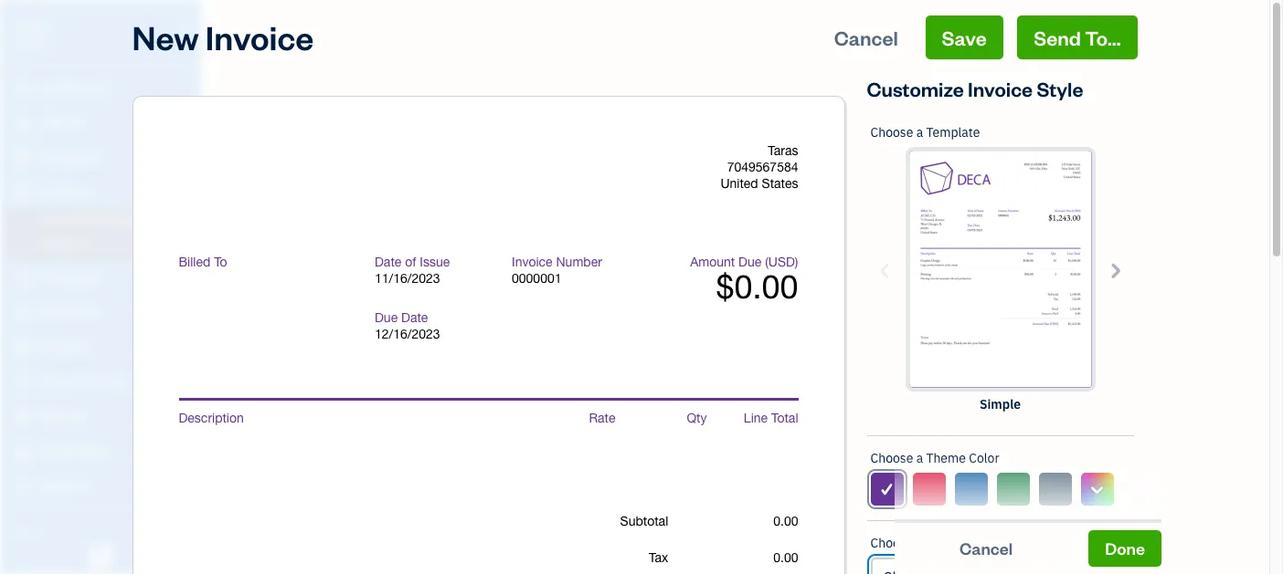 Task type: describe. For each thing, give the bounding box(es) containing it.
choose for choose a template
[[871, 124, 913, 141]]

2 0.00 from the top
[[774, 551, 798, 566]]

usd
[[769, 255, 795, 270]]

new
[[132, 16, 199, 58]]

project image
[[12, 339, 34, 357]]

invoice for customize
[[968, 76, 1033, 101]]

save button
[[926, 16, 1003, 59]]

style
[[1037, 76, 1084, 101]]

apps image
[[14, 525, 196, 539]]

cancel for top cancel button
[[834, 25, 898, 50]]

12/16/2023
[[375, 327, 440, 342]]

billed to
[[179, 255, 227, 270]]

cancel for bottommost cancel button
[[960, 538, 1013, 559]]

template
[[926, 124, 980, 141]]

to
[[214, 255, 227, 270]]

money image
[[12, 409, 34, 427]]

date inside due date 12/16/2023
[[401, 311, 428, 325]]

simple
[[980, 397, 1021, 413]]

choose a template element
[[867, 111, 1134, 437]]

invoice number
[[512, 255, 602, 270]]

expense image
[[12, 304, 34, 323]]

next image
[[1105, 260, 1126, 281]]

$0.00
[[716, 268, 798, 306]]

done
[[1105, 538, 1145, 559]]

0 vertical spatial cancel button
[[818, 16, 915, 59]]

choose a theme color
[[871, 451, 1000, 467]]

total
[[771, 411, 798, 426]]

due inside amount due ( usd ) $0.00
[[739, 255, 762, 270]]

choose for choose a font
[[871, 536, 913, 552]]

(
[[765, 255, 769, 270]]

tax
[[649, 551, 668, 566]]

dashboard image
[[12, 80, 34, 98]]

Client text field
[[181, 280, 355, 311]]

taras 7049567584 united states
[[721, 144, 798, 191]]

issue
[[420, 255, 450, 270]]

estimate image
[[12, 149, 34, 167]]

chart image
[[12, 443, 34, 462]]

amount due ( usd ) $0.00
[[690, 255, 798, 306]]

qty
[[687, 411, 707, 426]]

)
[[795, 255, 798, 270]]

subtotal
[[620, 515, 668, 529]]

freshbooks image
[[86, 546, 115, 568]]

invoice for new
[[205, 16, 314, 58]]

choose a theme color element
[[866, 437, 1135, 522]]

taras for choose a theme color
[[768, 144, 798, 158]]

owner
[[15, 37, 48, 50]]



Task type: vqa. For each thing, say whether or not it's contained in the screenshot.
Company
no



Task type: locate. For each thing, give the bounding box(es) containing it.
date left of
[[375, 255, 402, 270]]

save
[[942, 25, 987, 50]]

a for theme
[[916, 451, 923, 467]]

taras up owner
[[15, 16, 51, 35]]

united
[[721, 176, 758, 191]]

color
[[969, 451, 1000, 467]]

due inside due date 12/16/2023
[[375, 311, 398, 325]]

choose a font element
[[867, 522, 1134, 575]]

a inside 'choose a theme color' element
[[916, 451, 923, 467]]

2 vertical spatial choose
[[871, 536, 913, 552]]

number
[[556, 255, 602, 270]]

2 horizontal spatial invoice
[[968, 76, 1033, 101]]

amount
[[690, 255, 735, 270]]

1 vertical spatial choose
[[871, 451, 913, 467]]

Font field
[[871, 558, 1130, 575]]

1 horizontal spatial taras
[[768, 144, 798, 158]]

send to...
[[1034, 25, 1121, 50]]

purple image
[[879, 479, 895, 501]]

0 vertical spatial date
[[375, 255, 402, 270]]

choose a template
[[871, 124, 980, 141]]

cancel right font
[[960, 538, 1013, 559]]

2 vertical spatial invoice
[[512, 255, 553, 270]]

2 choose from the top
[[871, 451, 913, 467]]

of
[[405, 255, 416, 270]]

client image
[[12, 114, 34, 133]]

Enter an Invoice # text field
[[512, 271, 563, 286]]

due left the (
[[739, 255, 762, 270]]

font
[[926, 536, 952, 552]]

a for font
[[916, 536, 923, 552]]

taras up 7049567584
[[768, 144, 798, 158]]

main element
[[0, 0, 260, 575]]

choose left font
[[871, 536, 913, 552]]

1 0.00 from the top
[[774, 515, 798, 529]]

to...
[[1085, 25, 1121, 50]]

a inside choose a font element
[[916, 536, 923, 552]]

0 vertical spatial invoice
[[205, 16, 314, 58]]

0 vertical spatial 0.00
[[774, 515, 798, 529]]

1 vertical spatial taras
[[768, 144, 798, 158]]

2 a from the top
[[916, 451, 923, 467]]

invoice
[[205, 16, 314, 58], [968, 76, 1033, 101], [512, 255, 553, 270]]

0 vertical spatial due
[[739, 255, 762, 270]]

12/16/2023 button
[[375, 326, 484, 343]]

0 horizontal spatial due
[[375, 311, 398, 325]]

0 vertical spatial taras
[[15, 16, 51, 35]]

1 vertical spatial cancel button
[[895, 531, 1078, 568]]

custom image
[[1089, 479, 1106, 501]]

0 horizontal spatial cancel
[[834, 25, 898, 50]]

choose down customize
[[871, 124, 913, 141]]

1 vertical spatial a
[[916, 451, 923, 467]]

0 vertical spatial choose
[[871, 124, 913, 141]]

a left template at the top of the page
[[916, 124, 923, 141]]

previous image
[[875, 260, 896, 281]]

2 vertical spatial a
[[916, 536, 923, 552]]

cancel button down 'choose a theme color' element
[[895, 531, 1078, 568]]

1 vertical spatial date
[[401, 311, 428, 325]]

send
[[1034, 25, 1081, 50]]

choose a font
[[871, 536, 952, 552]]

1 a from the top
[[916, 124, 923, 141]]

taras inside main element
[[15, 16, 51, 35]]

report image
[[12, 478, 34, 496]]

3 choose from the top
[[871, 536, 913, 552]]

Issue date in MM/DD/YYYY format text field
[[375, 271, 484, 286]]

0 horizontal spatial taras
[[15, 16, 51, 35]]

a inside the choose a template element
[[916, 124, 923, 141]]

cancel button
[[818, 16, 915, 59], [895, 531, 1078, 568]]

description
[[179, 411, 244, 426]]

date
[[375, 255, 402, 270], [401, 311, 428, 325]]

rate
[[589, 411, 616, 426]]

done button
[[1089, 531, 1162, 568]]

a left font
[[916, 536, 923, 552]]

0 vertical spatial cancel
[[834, 25, 898, 50]]

date of issue
[[375, 255, 450, 270]]

cancel up customize
[[834, 25, 898, 50]]

payment image
[[12, 270, 34, 288]]

1 horizontal spatial due
[[739, 255, 762, 270]]

1 horizontal spatial invoice
[[512, 255, 553, 270]]

0 vertical spatial a
[[916, 124, 923, 141]]

due date 12/16/2023
[[375, 311, 440, 342]]

taras inside taras 7049567584 united states
[[768, 144, 798, 158]]

due up 12/16/2023
[[375, 311, 398, 325]]

cancel
[[834, 25, 898, 50], [960, 538, 1013, 559]]

1 vertical spatial invoice
[[968, 76, 1033, 101]]

timer image
[[12, 374, 34, 392]]

new invoice
[[132, 16, 314, 58]]

7049567584
[[727, 160, 798, 175]]

1 choose from the top
[[871, 124, 913, 141]]

0 horizontal spatial invoice
[[205, 16, 314, 58]]

states
[[762, 176, 798, 191]]

1 vertical spatial cancel
[[960, 538, 1013, 559]]

taras owner
[[15, 16, 51, 50]]

1 horizontal spatial cancel
[[960, 538, 1013, 559]]

date up 12/16/2023
[[401, 311, 428, 325]]

1 vertical spatial 0.00
[[774, 551, 798, 566]]

cancel button up customize
[[818, 16, 915, 59]]

theme
[[926, 451, 966, 467]]

invoice image
[[12, 184, 34, 202]]

a
[[916, 124, 923, 141], [916, 451, 923, 467], [916, 536, 923, 552]]

taras
[[15, 16, 51, 35], [768, 144, 798, 158]]

customize
[[867, 76, 964, 101]]

taras for customize invoice style
[[15, 16, 51, 35]]

a left theme
[[916, 451, 923, 467]]

0.00
[[774, 515, 798, 529], [774, 551, 798, 566]]

billed
[[179, 255, 210, 270]]

1 vertical spatial due
[[375, 311, 398, 325]]

choose for choose a theme color
[[871, 451, 913, 467]]

a for template
[[916, 124, 923, 141]]

line total
[[744, 411, 798, 426]]

due
[[739, 255, 762, 270], [375, 311, 398, 325]]

choose up purple icon
[[871, 451, 913, 467]]

choose
[[871, 124, 913, 141], [871, 451, 913, 467], [871, 536, 913, 552]]

3 a from the top
[[916, 536, 923, 552]]

send to... button
[[1018, 16, 1138, 59]]

customize invoice style
[[867, 76, 1084, 101]]

line
[[744, 411, 768, 426]]



